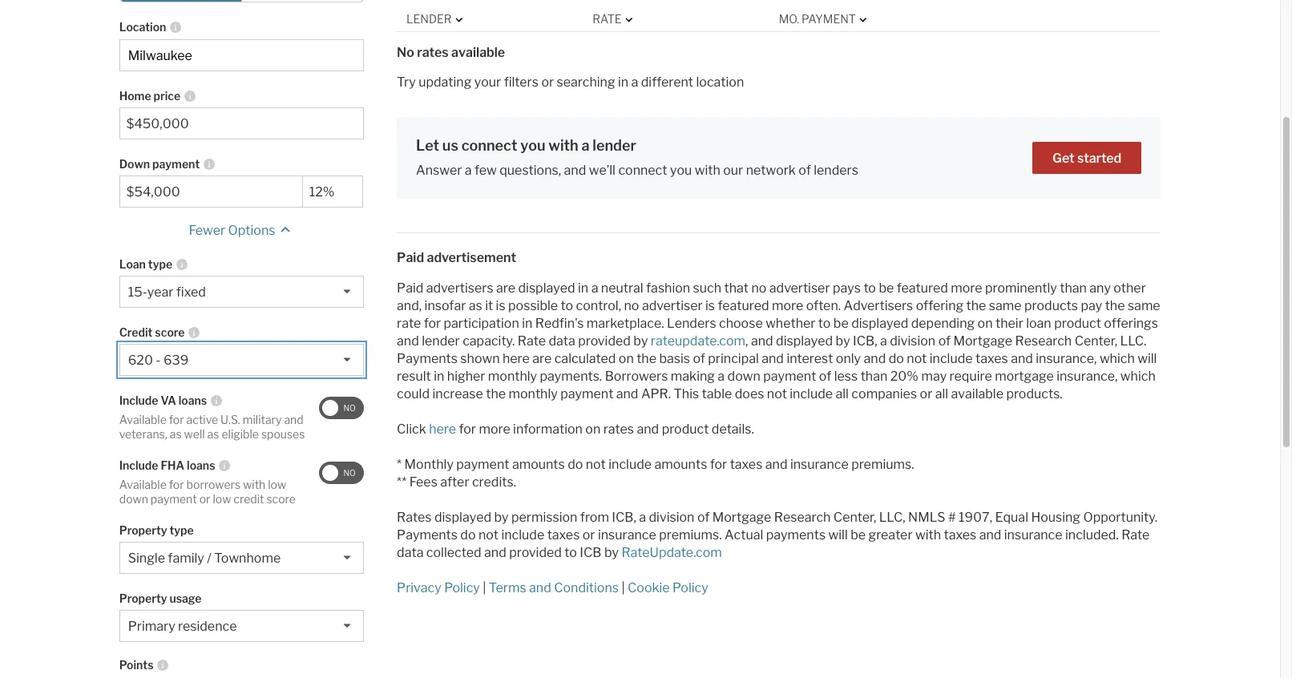 Task type: vqa. For each thing, say whether or not it's contained in the screenshot.
bottom 'connect'
yes



Task type: locate. For each thing, give the bounding box(es) containing it.
low down spouses
[[268, 478, 286, 492]]

single family / townhome
[[128, 551, 281, 566]]

State, City, County, ZIP search field
[[119, 39, 364, 72]]

conditions
[[554, 581, 619, 596]]

product down pay
[[1054, 316, 1102, 331]]

insurance
[[790, 457, 849, 472], [598, 528, 656, 543], [1004, 528, 1063, 543]]

displayed up the interest
[[776, 334, 833, 349]]

featured up offering
[[897, 281, 948, 296]]

1 horizontal spatial be
[[851, 528, 866, 543]]

down payment text field down down payment element
[[309, 185, 356, 200]]

0 horizontal spatial rates
[[417, 44, 449, 60]]

try updating your filters or searching in a different location
[[397, 74, 744, 89]]

or up icb
[[583, 528, 595, 543]]

a up rateupdate.com
[[639, 510, 646, 525]]

not up 'collected'
[[479, 528, 499, 543]]

research down the loan
[[1015, 334, 1072, 349]]

payments
[[397, 351, 458, 367], [397, 528, 458, 543]]

0 horizontal spatial rate
[[518, 334, 546, 349]]

available inside available for active u.s. military and veterans, as well as eligible spouses
[[119, 413, 167, 427]]

1 vertical spatial type
[[170, 524, 194, 537]]

1 horizontal spatial down payment text field
[[309, 185, 356, 200]]

displayed down the after
[[434, 510, 492, 525]]

capacity.
[[463, 334, 515, 349]]

by inside paid advertisers are displayed in a neutral fashion such that no advertiser pays to be featured more prominently than any other and, insofar as it is possible to control, no advertiser is featured more often. advertisers offering the same products pay the same rate for participation in redfin's marketplace. lenders choose whether to be displayed depending on their loan product offerings and lender capacity. rate data provided by
[[634, 334, 648, 349]]

lenders
[[667, 316, 716, 331]]

1 vertical spatial paid
[[397, 281, 424, 296]]

prominently
[[985, 281, 1057, 296]]

u.s.
[[221, 413, 240, 427]]

mortgage down 'their'
[[954, 334, 1013, 349]]

1 horizontal spatial low
[[268, 478, 286, 492]]

include
[[119, 394, 158, 408], [119, 459, 158, 472]]

1 vertical spatial premiums.
[[659, 528, 722, 543]]

by down credits.
[[494, 510, 509, 525]]

1 vertical spatial payments
[[397, 528, 458, 543]]

1 vertical spatial center,
[[834, 510, 877, 525]]

paid inside paid advertisers are displayed in a neutral fashion such that no advertiser pays to be featured more prominently than any other and, insofar as it is possible to control, no advertiser is featured more often. advertisers offering the same products pay the same rate for participation in redfin's marketplace. lenders choose whether to be displayed depending on their loan product offerings and lender capacity. rate data provided by
[[397, 281, 424, 296]]

0 horizontal spatial is
[[496, 298, 506, 314]]

usage
[[170, 592, 202, 606]]

research up payments
[[774, 510, 831, 525]]

connect up "few"
[[462, 137, 518, 154]]

0 vertical spatial include
[[119, 394, 158, 408]]

Home price text field
[[126, 116, 357, 132]]

and up rates displayed by permission from icb, a division of mortgage research center, llc, nmls # 1907, equal housing opportunity. payments do not include taxes or insurance premiums. actual payments will be greater with taxes and insurance included. rate data collected and provided to icb by
[[766, 457, 788, 472]]

property type element
[[119, 514, 356, 542]]

include left va
[[119, 394, 158, 408]]

featured
[[897, 281, 948, 296], [718, 298, 769, 314]]

0 horizontal spatial you
[[521, 137, 546, 154]]

division inside , and displayed by icb, a division of mortgage research center, llc. payments shown here are calculated on the basis of principal and interest only and do not include taxes and insurance, which will result in higher monthly payments. borrowers making a down payment of less than 20% may require mortgage insurance, which could increase the monthly payment and apr. this table does not include all companies or all available products.
[[890, 334, 936, 349]]

rate button
[[593, 11, 636, 27]]

research inside rates displayed by permission from icb, a division of mortgage research center, llc, nmls # 1907, equal housing opportunity. payments do not include taxes or insurance premiums. actual payments will be greater with taxes and insurance included. rate data collected and provided to icb by
[[774, 510, 831, 525]]

1 vertical spatial are
[[533, 351, 552, 367]]

participation
[[444, 316, 519, 331]]

,
[[746, 334, 748, 349]]

center, down pay
[[1075, 334, 1118, 349]]

down payment text field up fewer
[[126, 185, 296, 200]]

| left terms
[[483, 581, 486, 596]]

0 vertical spatial which
[[1100, 351, 1135, 367]]

than up pay
[[1060, 281, 1087, 296]]

premiums. inside * monthly payment amounts do not include amounts for taxes and insurance premiums. ** fees after credits.
[[852, 457, 914, 472]]

* monthly payment amounts do not include amounts for taxes and insurance premiums. ** fees after credits.
[[397, 457, 914, 490]]

as
[[469, 298, 482, 314], [170, 427, 182, 441], [207, 427, 219, 441]]

that
[[724, 281, 749, 296]]

cookie policy link
[[628, 581, 709, 596]]

include up may
[[930, 351, 973, 367]]

1 vertical spatial featured
[[718, 298, 769, 314]]

include inside rates displayed by permission from icb, a division of mortgage research center, llc, nmls # 1907, equal housing opportunity. payments do not include taxes or insurance premiums. actual payments will be greater with taxes and insurance included. rate data collected and provided to icb by
[[501, 528, 545, 543]]

1 horizontal spatial provided
[[578, 334, 631, 349]]

are up possible at the left of page
[[496, 281, 516, 296]]

0 vertical spatial data
[[549, 334, 575, 349]]

0 horizontal spatial lender
[[422, 334, 460, 349]]

1 vertical spatial loans
[[187, 459, 215, 472]]

redfin's
[[535, 316, 584, 331]]

rates
[[417, 44, 449, 60], [604, 422, 634, 437]]

and,
[[397, 298, 422, 314]]

include fha loans
[[119, 459, 215, 472]]

not inside * monthly payment amounts do not include amounts for taxes and insurance premiums. ** fees after credits.
[[586, 457, 606, 472]]

started
[[1077, 151, 1122, 166]]

1 vertical spatial division
[[649, 510, 695, 525]]

down payment element
[[302, 148, 355, 176]]

0 vertical spatial be
[[879, 281, 894, 296]]

included.
[[1066, 528, 1119, 543]]

do down click here for more information on rates and product details.
[[568, 457, 583, 472]]

increase
[[433, 387, 483, 402]]

1 policy from the left
[[444, 581, 480, 596]]

taxes down 'permission'
[[547, 528, 580, 543]]

more
[[951, 281, 983, 296], [772, 298, 804, 314], [479, 422, 510, 437]]

0 horizontal spatial |
[[483, 581, 486, 596]]

with inside available for borrowers with low down payment or low credit score
[[243, 478, 266, 492]]

paid advertisers are displayed in a neutral fashion such that no advertiser pays to be featured more prominently than any other and, insofar as it is possible to control, no advertiser is featured more often. advertisers offering the same products pay the same rate for participation in redfin's marketplace. lenders choose whether to be displayed depending on their loan product offerings and lender capacity. rate data provided by
[[397, 281, 1161, 349]]

credit
[[234, 492, 264, 506]]

Purchase radio
[[119, 0, 242, 3]]

be down often.
[[834, 316, 849, 331]]

1 down payment text field from the left
[[126, 185, 296, 200]]

1 vertical spatial than
[[861, 369, 888, 384]]

a down advertisers
[[880, 334, 887, 349]]

1 horizontal spatial will
[[1138, 351, 1157, 367]]

0 horizontal spatial advertiser
[[642, 298, 703, 314]]

15-year fixed
[[128, 285, 206, 300]]

credit score
[[119, 326, 185, 339]]

on up borrowers
[[619, 351, 634, 367]]

0 horizontal spatial do
[[460, 528, 476, 543]]

policy down 'collected'
[[444, 581, 480, 596]]

2 vertical spatial be
[[851, 528, 866, 543]]

and down apr.
[[637, 422, 659, 437]]

0 horizontal spatial icb,
[[612, 510, 637, 525]]

provided up calculated
[[578, 334, 631, 349]]

to left icb
[[565, 545, 577, 561]]

loans up active
[[179, 394, 207, 408]]

2 amounts from the left
[[655, 457, 707, 472]]

639
[[163, 353, 189, 368]]

and left the interest
[[762, 351, 784, 367]]

rates displayed by permission from icb, a division of mortgage research center, llc, nmls # 1907, equal housing opportunity. payments do not include taxes or insurance premiums. actual payments will be greater with taxes and insurance included. rate data collected and provided to icb by
[[397, 510, 1158, 561]]

monthly
[[488, 369, 537, 384], [509, 387, 558, 402]]

same up 'their'
[[989, 298, 1022, 314]]

than inside , and displayed by icb, a division of mortgage research center, llc. payments shown here are calculated on the basis of principal and interest only and do not include taxes and insurance, which will result in higher monthly payments. borrowers making a down payment of less than 20% may require mortgage insurance, which could increase the monthly payment and apr. this table does not include all companies or all available products.
[[861, 369, 888, 384]]

2 horizontal spatial on
[[978, 316, 993, 331]]

loans
[[179, 394, 207, 408], [187, 459, 215, 472]]

1 vertical spatial will
[[829, 528, 848, 543]]

fashion
[[646, 281, 690, 296]]

making
[[671, 369, 715, 384]]

Down payment text field
[[126, 185, 296, 200], [309, 185, 356, 200]]

1 payments from the top
[[397, 351, 458, 367]]

questions,
[[500, 163, 561, 178]]

data inside paid advertisers are displayed in a neutral fashion such that no advertiser pays to be featured more prominently than any other and, insofar as it is possible to control, no advertiser is featured more often. advertisers offering the same products pay the same rate for participation in redfin's marketplace. lenders choose whether to be displayed depending on their loan product offerings and lender capacity. rate data provided by
[[549, 334, 575, 349]]

depending
[[911, 316, 975, 331]]

type up family
[[170, 524, 194, 537]]

displayed down advertisers
[[852, 316, 909, 331]]

payments inside rates displayed by permission from icb, a division of mortgage research center, llc, nmls # 1907, equal housing opportunity. payments do not include taxes or insurance premiums. actual payments will be greater with taxes and insurance included. rate data collected and provided to icb by
[[397, 528, 458, 543]]

division up rateupdate.com
[[649, 510, 695, 525]]

in inside , and displayed by icb, a division of mortgage research center, llc. payments shown here are calculated on the basis of principal and interest only and do not include taxes and insurance, which will result in higher monthly payments. borrowers making a down payment of less than 20% may require mortgage insurance, which could increase the monthly payment and apr. this table does not include all companies or all available products.
[[434, 369, 444, 384]]

1 vertical spatial down
[[119, 492, 148, 506]]

0 vertical spatial will
[[1138, 351, 1157, 367]]

taxes down details.
[[730, 457, 763, 472]]

be inside rates displayed by permission from icb, a division of mortgage research center, llc, nmls # 1907, equal housing opportunity. payments do not include taxes or insurance premiums. actual payments will be greater with taxes and insurance included. rate data collected and provided to icb by
[[851, 528, 866, 543]]

no up "marketplace."
[[624, 298, 639, 314]]

available for payment
[[119, 478, 167, 492]]

or inside available for borrowers with low down payment or low credit score
[[199, 492, 210, 506]]

mortgage
[[995, 369, 1054, 384]]

is
[[496, 298, 506, 314], [706, 298, 715, 314]]

0 vertical spatial available
[[451, 44, 505, 60]]

and up spouses
[[284, 413, 304, 427]]

primary residence
[[128, 619, 237, 634]]

for down fha
[[169, 478, 184, 492]]

a inside paid advertisers are displayed in a neutral fashion such that no advertiser pays to be featured more prominently than any other and, insofar as it is possible to control, no advertiser is featured more often. advertisers offering the same products pay the same rate for participation in redfin's marketplace. lenders choose whether to be displayed depending on their loan product offerings and lender capacity. rate data provided by
[[591, 281, 598, 296]]

taxes down #
[[944, 528, 977, 543]]

insofar
[[425, 298, 466, 314]]

payments up result
[[397, 351, 458, 367]]

are inside paid advertisers are displayed in a neutral fashion such that no advertiser pays to be featured more prominently than any other and, insofar as it is possible to control, no advertiser is featured more often. advertisers offering the same products pay the same rate for participation in redfin's marketplace. lenders choose whether to be displayed depending on their loan product offerings and lender capacity. rate data provided by
[[496, 281, 516, 296]]

1 horizontal spatial premiums.
[[852, 457, 914, 472]]

premiums. inside rates displayed by permission from icb, a division of mortgage research center, llc, nmls # 1907, equal housing opportunity. payments do not include taxes or insurance premiums. actual payments will be greater with taxes and insurance included. rate data collected and provided to icb by
[[659, 528, 722, 543]]

more up offering
[[951, 281, 983, 296]]

division
[[890, 334, 936, 349], [649, 510, 695, 525]]

property for primary residence
[[119, 592, 167, 606]]

lender inside paid advertisers are displayed in a neutral fashion such that no advertiser pays to be featured more prominently than any other and, insofar as it is possible to control, no advertiser is featured more often. advertisers offering the same products pay the same rate for participation in redfin's marketplace. lenders choose whether to be displayed depending on their loan product offerings and lender capacity. rate data provided by
[[422, 334, 460, 349]]

loan
[[1026, 316, 1052, 331]]

for inside available for borrowers with low down payment or low credit score
[[169, 478, 184, 492]]

1 horizontal spatial here
[[503, 351, 530, 367]]

do inside , and displayed by icb, a division of mortgage research center, llc. payments shown here are calculated on the basis of principal and interest only and do not include taxes and insurance, which will result in higher monthly payments. borrowers making a down payment of less than 20% may require mortgage insurance, which could increase the monthly payment and apr. this table does not include all companies or all available products.
[[889, 351, 904, 367]]

1 vertical spatial score
[[267, 492, 296, 506]]

as inside paid advertisers are displayed in a neutral fashion such that no advertiser pays to be featured more prominently than any other and, insofar as it is possible to control, no advertiser is featured more often. advertisers offering the same products pay the same rate for participation in redfin's marketplace. lenders choose whether to be displayed depending on their loan product offerings and lender capacity. rate data provided by
[[469, 298, 482, 314]]

2 available from the top
[[119, 478, 167, 492]]

0 horizontal spatial mortgage
[[713, 510, 772, 525]]

calculated
[[555, 351, 616, 367]]

of up rateupdate.com link
[[697, 510, 710, 525]]

after
[[440, 475, 469, 490]]

2 | from the left
[[622, 581, 625, 596]]

1 horizontal spatial all
[[935, 387, 949, 402]]

be up advertisers
[[879, 281, 894, 296]]

as left it at the left top of the page
[[469, 298, 482, 314]]

0 vertical spatial icb,
[[853, 334, 878, 349]]

1 horizontal spatial no
[[752, 281, 767, 296]]

1 vertical spatial on
[[619, 351, 634, 367]]

2 horizontal spatial more
[[951, 281, 983, 296]]

0 horizontal spatial amounts
[[512, 457, 565, 472]]

by down "marketplace."
[[634, 334, 648, 349]]

1 horizontal spatial are
[[533, 351, 552, 367]]

1 available from the top
[[119, 413, 167, 427]]

only
[[836, 351, 861, 367]]

to inside rates displayed by permission from icb, a division of mortgage research center, llc, nmls # 1907, equal housing opportunity. payments do not include taxes or insurance premiums. actual payments will be greater with taxes and insurance included. rate data collected and provided to icb by
[[565, 545, 577, 561]]

1 vertical spatial insurance,
[[1057, 369, 1118, 384]]

include inside * monthly payment amounts do not include amounts for taxes and insurance premiums. ** fees after credits.
[[609, 457, 652, 472]]

1 vertical spatial connect
[[618, 163, 667, 178]]

1 horizontal spatial product
[[1054, 316, 1102, 331]]

1 horizontal spatial research
[[1015, 334, 1072, 349]]

available down include fha loans at bottom
[[119, 478, 167, 492]]

filters
[[504, 74, 539, 89]]

2 horizontal spatial insurance
[[1004, 528, 1063, 543]]

type
[[148, 258, 172, 271], [170, 524, 194, 537]]

1 same from the left
[[989, 298, 1022, 314]]

fewer
[[189, 223, 225, 238]]

0 horizontal spatial as
[[170, 427, 182, 441]]

1 horizontal spatial mortgage
[[954, 334, 1013, 349]]

no right that
[[752, 281, 767, 296]]

payment inside * monthly payment amounts do not include amounts for taxes and insurance premiums. ** fees after credits.
[[456, 457, 509, 472]]

with down nmls at right bottom
[[916, 528, 941, 543]]

0 vertical spatial type
[[148, 258, 172, 271]]

2 is from the left
[[706, 298, 715, 314]]

0 vertical spatial center,
[[1075, 334, 1118, 349]]

monthly down shown
[[488, 369, 537, 384]]

0 vertical spatial rates
[[417, 44, 449, 60]]

1 horizontal spatial center,
[[1075, 334, 1118, 349]]

is down such
[[706, 298, 715, 314]]

policy down rateupdate.com link
[[673, 581, 709, 596]]

a inside rates displayed by permission from icb, a division of mortgage research center, llc, nmls # 1907, equal housing opportunity. payments do not include taxes or insurance premiums. actual payments will be greater with taxes and insurance included. rate data collected and provided to icb by
[[639, 510, 646, 525]]

1 vertical spatial rate
[[518, 334, 546, 349]]

1 vertical spatial research
[[774, 510, 831, 525]]

payments down rates on the bottom
[[397, 528, 458, 543]]

1 vertical spatial product
[[662, 422, 709, 437]]

often.
[[806, 298, 841, 314]]

2 vertical spatial on
[[586, 422, 601, 437]]

1 include from the top
[[119, 394, 158, 408]]

try
[[397, 74, 416, 89]]

mo. payment
[[779, 12, 856, 26]]

for down insofar
[[424, 316, 441, 331]]

rateupdate.com link
[[651, 334, 746, 349]]

which
[[1100, 351, 1135, 367], [1121, 369, 1156, 384]]

available inside , and displayed by icb, a division of mortgage research center, llc. payments shown here are calculated on the basis of principal and interest only and do not include taxes and insurance, which will result in higher monthly payments. borrowers making a down payment of less than 20% may require mortgage insurance, which could increase the monthly payment and apr. this table does not include all companies or all available products.
[[951, 387, 1004, 402]]

0 vertical spatial are
[[496, 281, 516, 296]]

down inside available for borrowers with low down payment or low credit score
[[119, 492, 148, 506]]

of inside rates displayed by permission from icb, a division of mortgage research center, llc, nmls # 1907, equal housing opportunity. payments do not include taxes or insurance premiums. actual payments will be greater with taxes and insurance included. rate data collected and provided to icb by
[[697, 510, 710, 525]]

and up terms
[[484, 545, 506, 561]]

advertiser down fashion
[[642, 298, 703, 314]]

available inside available for borrowers with low down payment or low credit score
[[119, 478, 167, 492]]

in right searching
[[618, 74, 629, 89]]

other
[[1114, 281, 1146, 296]]

or down may
[[920, 387, 933, 402]]

provided
[[578, 334, 631, 349], [509, 545, 562, 561]]

rate down opportunity. in the bottom of the page
[[1122, 528, 1150, 543]]

single
[[128, 551, 165, 566]]

0 vertical spatial research
[[1015, 334, 1072, 349]]

not down click here for more information on rates and product details.
[[586, 457, 606, 472]]

rateupdate.com link
[[622, 545, 722, 561]]

a left different
[[631, 74, 638, 89]]

premiums. up llc,
[[852, 457, 914, 472]]

2 horizontal spatial as
[[469, 298, 482, 314]]

1 property from the top
[[119, 524, 167, 537]]

1 amounts from the left
[[512, 457, 565, 472]]

not up 20%
[[907, 351, 927, 367]]

0 vertical spatial here
[[503, 351, 530, 367]]

than inside paid advertisers are displayed in a neutral fashion such that no advertiser pays to be featured more prominently than any other and, insofar as it is possible to control, no advertiser is featured more often. advertisers offering the same products pay the same rate for participation in redfin's marketplace. lenders choose whether to be displayed depending on their loan product offerings and lender capacity. rate data provided by
[[1060, 281, 1087, 296]]

property
[[119, 524, 167, 537], [119, 592, 167, 606]]

2 paid from the top
[[397, 281, 424, 296]]

to up redfin's
[[561, 298, 573, 314]]

all down less
[[836, 387, 849, 402]]

0 vertical spatial you
[[521, 137, 546, 154]]

1 is from the left
[[496, 298, 506, 314]]

connect right we'll
[[618, 163, 667, 178]]

1 horizontal spatial lender
[[593, 137, 637, 154]]

will down llc.
[[1138, 351, 1157, 367]]

low
[[268, 478, 286, 492], [213, 492, 231, 506]]

amounts
[[512, 457, 565, 472], [655, 457, 707, 472]]

a up control,
[[591, 281, 598, 296]]

-
[[156, 353, 161, 368]]

va
[[161, 394, 176, 408]]

1 horizontal spatial policy
[[673, 581, 709, 596]]

center,
[[1075, 334, 1118, 349], [834, 510, 877, 525]]

provided down 'permission'
[[509, 545, 562, 561]]

option group
[[119, 0, 364, 3]]

2 vertical spatial do
[[460, 528, 476, 543]]

to
[[864, 281, 876, 296], [561, 298, 573, 314], [818, 316, 831, 331], [565, 545, 577, 561]]

include down the interest
[[790, 387, 833, 402]]

rate
[[593, 12, 622, 26], [518, 334, 546, 349], [1122, 528, 1150, 543]]

center, inside , and displayed by icb, a division of mortgage research center, llc. payments shown here are calculated on the basis of principal and interest only and do not include taxes and insurance, which will result in higher monthly payments. borrowers making a down payment of less than 20% may require mortgage insurance, which could increase the monthly payment and apr. this table does not include all companies or all available products.
[[1075, 334, 1118, 349]]

collected
[[426, 545, 482, 561]]

displayed
[[518, 281, 575, 296], [852, 316, 909, 331], [776, 334, 833, 349], [434, 510, 492, 525]]

1 paid from the top
[[397, 250, 424, 266]]

same
[[989, 298, 1022, 314], [1128, 298, 1161, 314]]

advertiser up often.
[[770, 281, 830, 296]]

0 vertical spatial score
[[155, 326, 185, 339]]

answer
[[416, 163, 462, 178]]

and down 'rate'
[[397, 334, 419, 349]]

for down details.
[[710, 457, 727, 472]]

1 vertical spatial provided
[[509, 545, 562, 561]]

0 vertical spatial on
[[978, 316, 993, 331]]

opportunity.
[[1084, 510, 1158, 525]]

premiums. up rateupdate.com
[[659, 528, 722, 543]]

in up control,
[[578, 281, 589, 296]]

1 vertical spatial more
[[772, 298, 804, 314]]

0 horizontal spatial product
[[662, 422, 709, 437]]

2 payments from the top
[[397, 528, 458, 543]]

will
[[1138, 351, 1157, 367], [829, 528, 848, 543]]

620
[[128, 353, 153, 368]]

may
[[922, 369, 947, 384]]

rate inside paid advertisers are displayed in a neutral fashion such that no advertiser pays to be featured more prominently than any other and, insofar as it is possible to control, no advertiser is featured more often. advertisers offering the same products pay the same rate for participation in redfin's marketplace. lenders choose whether to be displayed depending on their loan product offerings and lender capacity. rate data provided by
[[518, 334, 546, 349]]

property type
[[119, 524, 194, 537]]

mortgage up actual
[[713, 510, 772, 525]]

1 horizontal spatial featured
[[897, 281, 948, 296]]

in right result
[[434, 369, 444, 384]]

0 horizontal spatial than
[[861, 369, 888, 384]]

insurance, up products.
[[1057, 369, 1118, 384]]

2 include from the top
[[119, 459, 158, 472]]

1 horizontal spatial available
[[951, 387, 1004, 402]]

0 horizontal spatial on
[[586, 422, 601, 437]]

0 vertical spatial loans
[[179, 394, 207, 408]]

icb, up only on the right of the page
[[853, 334, 878, 349]]

include for include fha loans
[[119, 459, 158, 472]]

with up credit
[[243, 478, 266, 492]]

few
[[475, 163, 497, 178]]

a
[[631, 74, 638, 89], [582, 137, 590, 154], [465, 163, 472, 178], [591, 281, 598, 296], [880, 334, 887, 349], [718, 369, 725, 384], [639, 510, 646, 525]]

1 horizontal spatial amounts
[[655, 457, 707, 472]]

on right information
[[586, 422, 601, 437]]

payment down fha
[[151, 492, 197, 506]]

same up offerings
[[1128, 298, 1161, 314]]

2 property from the top
[[119, 592, 167, 606]]

0 vertical spatial rate
[[593, 12, 622, 26]]

score inside available for borrowers with low down payment or low credit score
[[267, 492, 296, 506]]

lender up we'll
[[593, 137, 637, 154]]

0 horizontal spatial more
[[479, 422, 510, 437]]

1 horizontal spatial do
[[568, 457, 583, 472]]

connect
[[462, 137, 518, 154], [618, 163, 667, 178]]

0 horizontal spatial will
[[829, 528, 848, 543]]

0 vertical spatial product
[[1054, 316, 1102, 331]]

result
[[397, 369, 431, 384]]

2 horizontal spatial rate
[[1122, 528, 1150, 543]]

1 vertical spatial include
[[119, 459, 158, 472]]

1 horizontal spatial same
[[1128, 298, 1161, 314]]

0 vertical spatial monthly
[[488, 369, 537, 384]]

veterans,
[[119, 427, 167, 441]]

actual
[[725, 528, 764, 543]]

1 horizontal spatial rate
[[593, 12, 622, 26]]

0 vertical spatial do
[[889, 351, 904, 367]]

1 horizontal spatial icb,
[[853, 334, 878, 349]]

1 vertical spatial no
[[624, 298, 639, 314]]

score
[[155, 326, 185, 339], [267, 492, 296, 506]]

0 vertical spatial property
[[119, 524, 167, 537]]



Task type: describe. For each thing, give the bounding box(es) containing it.
answer a few questions, and we'll connect you with our network of lenders
[[416, 163, 859, 178]]

0 vertical spatial connect
[[462, 137, 518, 154]]

llc.
[[1120, 334, 1147, 349]]

and inside available for active u.s. military and veterans, as well as eligible spouses
[[284, 413, 304, 427]]

1 horizontal spatial more
[[772, 298, 804, 314]]

this
[[674, 387, 699, 402]]

equal
[[995, 510, 1029, 525]]

0 vertical spatial advertiser
[[770, 281, 830, 296]]

credits.
[[472, 475, 516, 490]]

the down any
[[1105, 298, 1125, 314]]

0 horizontal spatial low
[[213, 492, 231, 506]]

companies
[[852, 387, 917, 402]]

location
[[119, 20, 166, 34]]

1 horizontal spatial as
[[207, 427, 219, 441]]

marketplace.
[[587, 316, 664, 331]]

for inside * monthly payment amounts do not include amounts for taxes and insurance premiums. ** fees after credits.
[[710, 457, 727, 472]]

1 horizontal spatial you
[[670, 163, 692, 178]]

no rates available
[[397, 44, 505, 60]]

do inside rates displayed by permission from icb, a division of mortgage research center, llc, nmls # 1907, equal housing opportunity. payments do not include taxes or insurance premiums. actual payments will be greater with taxes and insurance included. rate data collected and provided to icb by
[[460, 528, 476, 543]]

0 vertical spatial lender
[[593, 137, 637, 154]]

not inside rates displayed by permission from icb, a division of mortgage research center, llc, nmls # 1907, equal housing opportunity. payments do not include taxes or insurance premiums. actual payments will be greater with taxes and insurance included. rate data collected and provided to icb by
[[479, 528, 499, 543]]

searching
[[557, 74, 615, 89]]

your
[[474, 74, 501, 89]]

home
[[119, 89, 151, 103]]

0 horizontal spatial here
[[429, 422, 456, 437]]

2 down payment text field from the left
[[309, 185, 356, 200]]

rateupdate.com
[[622, 545, 722, 561]]

0 vertical spatial more
[[951, 281, 983, 296]]

with left our
[[695, 163, 721, 178]]

, and displayed by icb, a division of mortgage research center, llc. payments shown here are calculated on the basis of principal and interest only and do not include taxes and insurance, which will result in higher monthly payments. borrowers making a down payment of less than 20% may require mortgage insurance, which could increase the monthly payment and apr. this table does not include all companies or all available products.
[[397, 334, 1157, 402]]

down
[[119, 157, 150, 171]]

1 vertical spatial monthly
[[509, 387, 558, 402]]

payments inside , and displayed by icb, a division of mortgage research center, llc. payments shown here are calculated on the basis of principal and interest only and do not include taxes and insurance, which will result in higher monthly payments. borrowers making a down payment of less than 20% may require mortgage insurance, which could increase the monthly payment and apr. this table does not include all companies or all available products.
[[397, 351, 458, 367]]

1 all from the left
[[836, 387, 849, 402]]

payment
[[802, 12, 856, 26]]

available for borrowers with low down payment or low credit score
[[119, 478, 296, 506]]

it
[[485, 298, 493, 314]]

greater
[[869, 528, 913, 543]]

property for single family / townhome
[[119, 524, 167, 537]]

home price
[[119, 89, 181, 103]]

displayed up possible at the left of page
[[518, 281, 575, 296]]

icb, inside rates displayed by permission from icb, a division of mortgage research center, llc, nmls # 1907, equal housing opportunity. payments do not include taxes or insurance premiums. actual payments will be greater with taxes and insurance included. rate data collected and provided to icb by
[[612, 510, 637, 525]]

primary
[[128, 619, 175, 634]]

property usage element
[[119, 582, 356, 610]]

0 vertical spatial insurance,
[[1036, 351, 1097, 367]]

by right icb
[[604, 545, 619, 561]]

with inside rates displayed by permission from icb, a division of mortgage research center, llc, nmls # 1907, equal housing opportunity. payments do not include taxes or insurance premiums. actual payments will be greater with taxes and insurance included. rate data collected and provided to icb by
[[916, 528, 941, 543]]

of down rateupdate.com link
[[693, 351, 705, 367]]

neutral
[[601, 281, 644, 296]]

eligible
[[222, 427, 259, 441]]

include va loans
[[119, 394, 207, 408]]

icb, inside , and displayed by icb, a division of mortgage research center, llc. payments shown here are calculated on the basis of principal and interest only and do not include taxes and insurance, which will result in higher monthly payments. borrowers making a down payment of less than 20% may require mortgage insurance, which could increase the monthly payment and apr. this table does not include all companies or all available products.
[[853, 334, 878, 349]]

by inside , and displayed by icb, a division of mortgage research center, llc. payments shown here are calculated on the basis of principal and interest only and do not include taxes and insurance, which will result in higher monthly payments. borrowers making a down payment of less than 20% may require mortgage insurance, which could increase the monthly payment and apr. this table does not include all companies or all available products.
[[836, 334, 850, 349]]

advertisement
[[427, 250, 516, 266]]

basis
[[659, 351, 690, 367]]

our
[[723, 163, 743, 178]]

on inside paid advertisers are displayed in a neutral fashion such that no advertiser pays to be featured more prominently than any other and, insofar as it is possible to control, no advertiser is featured more often. advertisers offering the same products pay the same rate for participation in redfin's marketplace. lenders choose whether to be displayed depending on their loan product offerings and lender capacity. rate data provided by
[[978, 316, 993, 331]]

displayed inside , and displayed by icb, a division of mortgage research center, llc. payments shown here are calculated on the basis of principal and interest only and do not include taxes and insurance, which will result in higher monthly payments. borrowers making a down payment of less than 20% may require mortgage insurance, which could increase the monthly payment and apr. this table does not include all companies or all available products.
[[776, 334, 833, 349]]

year
[[147, 285, 174, 300]]

1 vertical spatial which
[[1121, 369, 1156, 384]]

location
[[696, 74, 744, 89]]

network
[[746, 163, 796, 178]]

0 horizontal spatial available
[[451, 44, 505, 60]]

loans for include fha loans
[[187, 459, 215, 472]]

rates
[[397, 510, 432, 525]]

fewer options
[[189, 223, 275, 238]]

provided inside paid advertisers are displayed in a neutral fashion such that no advertiser pays to be featured more prominently than any other and, insofar as it is possible to control, no advertiser is featured more often. advertisers offering the same products pay the same rate for participation in redfin's marketplace. lenders choose whether to be displayed depending on their loan product offerings and lender capacity. rate data provided by
[[578, 334, 631, 349]]

for inside paid advertisers are displayed in a neutral fashion such that no advertiser pays to be featured more prominently than any other and, insofar as it is possible to control, no advertiser is featured more often. advertisers offering the same products pay the same rate for participation in redfin's marketplace. lenders choose whether to be displayed depending on their loan product offerings and lender capacity. rate data provided by
[[424, 316, 441, 331]]

lender button
[[407, 11, 466, 27]]

privacy policy | terms and conditions | cookie policy
[[397, 581, 709, 596]]

rateupdate.com
[[651, 334, 746, 349]]

and right only on the right of the page
[[864, 351, 886, 367]]

mortgage inside , and displayed by icb, a division of mortgage research center, llc. payments shown here are calculated on the basis of principal and interest only and do not include taxes and insurance, which will result in higher monthly payments. borrowers making a down payment of less than 20% may require mortgage insurance, which could increase the monthly payment and apr. this table does not include all companies or all available products.
[[954, 334, 1013, 349]]

research inside , and displayed by icb, a division of mortgage research center, llc. payments shown here are calculated on the basis of principal and interest only and do not include taxes and insurance, which will result in higher monthly payments. borrowers making a down payment of less than 20% may require mortgage insurance, which could increase the monthly payment and apr. this table does not include all companies or all available products.
[[1015, 334, 1072, 349]]

get
[[1053, 151, 1075, 166]]

a up we'll
[[582, 137, 590, 154]]

provided inside rates displayed by permission from icb, a division of mortgage research center, llc, nmls # 1907, equal housing opportunity. payments do not include taxes or insurance premiums. actual payments will be greater with taxes and insurance included. rate data collected and provided to icb by
[[509, 545, 562, 561]]

payment right the down
[[152, 157, 200, 171]]

2 vertical spatial more
[[479, 422, 510, 437]]

borrowers
[[605, 369, 668, 384]]

fees
[[409, 475, 438, 490]]

type for year
[[148, 258, 172, 271]]

the right increase
[[486, 387, 506, 402]]

2 horizontal spatial be
[[879, 281, 894, 296]]

1907,
[[959, 510, 993, 525]]

permission
[[511, 510, 578, 525]]

1 | from the left
[[483, 581, 486, 596]]

0 horizontal spatial insurance
[[598, 528, 656, 543]]

llc,
[[879, 510, 906, 525]]

and left we'll
[[564, 163, 586, 178]]

taxes inside , and displayed by icb, a division of mortgage research center, llc. payments shown here are calculated on the basis of principal and interest only and do not include taxes and insurance, which will result in higher monthly payments. borrowers making a down payment of less than 20% may require mortgage insurance, which could increase the monthly payment and apr. this table does not include all companies or all available products.
[[976, 351, 1008, 367]]

Refinance radio
[[241, 0, 364, 3]]

here inside , and displayed by icb, a division of mortgage research center, llc. payments shown here are calculated on the basis of principal and interest only and do not include taxes and insurance, which will result in higher monthly payments. borrowers making a down payment of less than 20% may require mortgage insurance, which could increase the monthly payment and apr. this table does not include all companies or all available products.
[[503, 351, 530, 367]]

are inside , and displayed by icb, a division of mortgage research center, llc. payments shown here are calculated on the basis of principal and interest only and do not include taxes and insurance, which will result in higher monthly payments. borrowers making a down payment of less than 20% may require mortgage insurance, which could increase the monthly payment and apr. this table does not include all companies or all available products.
[[533, 351, 552, 367]]

displayed inside rates displayed by permission from icb, a division of mortgage research center, llc, nmls # 1907, equal housing opportunity. payments do not include taxes or insurance premiums. actual payments will be greater with taxes and insurance included. rate data collected and provided to icb by
[[434, 510, 492, 525]]

and down borrowers
[[616, 387, 639, 402]]

do inside * monthly payment amounts do not include amounts for taxes and insurance premiums. ** fees after credits.
[[568, 457, 583, 472]]

such
[[693, 281, 722, 296]]

or inside , and displayed by icb, a division of mortgage research center, llc. payments shown here are calculated on the basis of principal and interest only and do not include taxes and insurance, which will result in higher monthly payments. borrowers making a down payment of less than 20% may require mortgage insurance, which could increase the monthly payment and apr. this table does not include all companies or all available products.
[[920, 387, 933, 402]]

payments.
[[540, 369, 602, 384]]

fha
[[161, 459, 185, 472]]

payment inside available for borrowers with low down payment or low credit score
[[151, 492, 197, 506]]

options
[[228, 223, 275, 238]]

mortgage inside rates displayed by permission from icb, a division of mortgage research center, llc, nmls # 1907, equal housing opportunity. payments do not include taxes or insurance premiums. actual payments will be greater with taxes and insurance included. rate data collected and provided to icb by
[[713, 510, 772, 525]]

payment down the interest
[[763, 369, 817, 384]]

product inside paid advertisers are displayed in a neutral fashion such that no advertiser pays to be featured more prominently than any other and, insofar as it is possible to control, no advertiser is featured more often. advertisers offering the same products pay the same rate for participation in redfin's marketplace. lenders choose whether to be displayed depending on their loan product offerings and lender capacity. rate data provided by
[[1054, 316, 1102, 331]]

data inside rates displayed by permission from icb, a division of mortgage research center, llc, nmls # 1907, equal housing opportunity. payments do not include taxes or insurance premiums. actual payments will be greater with taxes and insurance included. rate data collected and provided to icb by
[[397, 545, 424, 561]]

and inside paid advertisers are displayed in a neutral fashion such that no advertiser pays to be featured more prominently than any other and, insofar as it is possible to control, no advertiser is featured more often. advertisers offering the same products pay the same rate for participation in redfin's marketplace. lenders choose whether to be displayed depending on their loan product offerings and lender capacity. rate data provided by
[[397, 334, 419, 349]]

type for family
[[170, 524, 194, 537]]

taxes inside * monthly payment amounts do not include amounts for taxes and insurance premiums. ** fees after credits.
[[730, 457, 763, 472]]

principal
[[708, 351, 759, 367]]

center, inside rates displayed by permission from icb, a division of mortgage research center, llc, nmls # 1907, equal housing opportunity. payments do not include taxes or insurance premiums. actual payments will be greater with taxes and insurance included. rate data collected and provided to icb by
[[834, 510, 877, 525]]

will inside , and displayed by icb, a division of mortgage research center, llc. payments shown here are calculated on the basis of principal and interest only and do not include taxes and insurance, which will result in higher monthly payments. borrowers making a down payment of less than 20% may require mortgage insurance, which could increase the monthly payment and apr. this table does not include all companies or all available products.
[[1138, 351, 1157, 367]]

townhome
[[214, 551, 281, 566]]

for inside available for active u.s. military and veterans, as well as eligible spouses
[[169, 413, 184, 427]]

require
[[950, 369, 992, 384]]

or right the filters
[[541, 74, 554, 89]]

down inside , and displayed by icb, a division of mortgage research center, llc. payments shown here are calculated on the basis of principal and interest only and do not include taxes and insurance, which will result in higher monthly payments. borrowers making a down payment of less than 20% may require mortgage insurance, which could increase the monthly payment and apr. this table does not include all companies or all available products.
[[728, 369, 761, 384]]

20%
[[891, 369, 919, 384]]

0 horizontal spatial score
[[155, 326, 185, 339]]

2 all from the left
[[935, 387, 949, 402]]

rate
[[397, 316, 421, 331]]

offering
[[916, 298, 964, 314]]

icb
[[580, 545, 602, 561]]

620 - 639
[[128, 353, 189, 368]]

advertisers
[[426, 281, 494, 296]]

/
[[207, 551, 211, 566]]

on inside , and displayed by icb, a division of mortgage research center, llc. payments shown here are calculated on the basis of principal and interest only and do not include taxes and insurance, which will result in higher monthly payments. borrowers making a down payment of less than 20% may require mortgage insurance, which could increase the monthly payment and apr. this table does not include all companies or all available products.
[[619, 351, 634, 367]]

paid for paid advertisers are displayed in a neutral fashion such that no advertiser pays to be featured more prominently than any other and, insofar as it is possible to control, no advertiser is featured more often. advertisers offering the same products pay the same rate for participation in redfin's marketplace. lenders choose whether to be displayed depending on their loan product offerings and lender capacity. rate data provided by
[[397, 281, 424, 296]]

and right ","
[[751, 334, 773, 349]]

*
[[397, 457, 402, 472]]

let us connect you with a lender
[[416, 137, 637, 154]]

1 horizontal spatial connect
[[618, 163, 667, 178]]

active
[[187, 413, 218, 427]]

to up advertisers
[[864, 281, 876, 296]]

insurance inside * monthly payment amounts do not include amounts for taxes and insurance premiums. ** fees after credits.
[[790, 457, 849, 472]]

0 horizontal spatial featured
[[718, 298, 769, 314]]

pay
[[1081, 298, 1103, 314]]

and right terms
[[529, 581, 551, 596]]

us
[[442, 137, 459, 154]]

privacy policy link
[[397, 581, 480, 596]]

loans for include va loans
[[179, 394, 207, 408]]

nmls
[[908, 510, 946, 525]]

2 policy from the left
[[673, 581, 709, 596]]

products.
[[1007, 387, 1063, 402]]

table
[[702, 387, 732, 402]]

rate inside rates displayed by permission from icb, a division of mortgage research center, llc, nmls # 1907, equal housing opportunity. payments do not include taxes or insurance premiums. actual payments will be greater with taxes and insurance included. rate data collected and provided to icb by
[[1122, 528, 1150, 543]]

information
[[513, 422, 583, 437]]

not right does
[[767, 387, 787, 402]]

their
[[996, 316, 1024, 331]]

or inside rates displayed by permission from icb, a division of mortgage research center, llc, nmls # 1907, equal housing opportunity. payments do not include taxes or insurance premiums. actual payments will be greater with taxes and insurance included. rate data collected and provided to icb by
[[583, 528, 595, 543]]

division inside rates displayed by permission from icb, a division of mortgage research center, llc, nmls # 1907, equal housing opportunity. payments do not include taxes or insurance premiums. actual payments will be greater with taxes and insurance included. rate data collected and provided to icb by
[[649, 510, 695, 525]]

credit
[[119, 326, 153, 339]]

and up mortgage
[[1011, 351, 1033, 367]]

and down 1907,
[[979, 528, 1002, 543]]

paid for paid advertisement
[[397, 250, 424, 266]]

available for veterans,
[[119, 413, 167, 427]]

the right offering
[[967, 298, 986, 314]]

payment down payments.
[[561, 387, 614, 402]]

in down possible at the left of page
[[522, 316, 533, 331]]

the up borrowers
[[637, 351, 657, 367]]

loan type
[[119, 258, 172, 271]]

include for include va loans
[[119, 394, 158, 408]]

1 vertical spatial be
[[834, 316, 849, 331]]

to down often.
[[818, 316, 831, 331]]

details.
[[712, 422, 754, 437]]

will inside rates displayed by permission from icb, a division of mortgage research center, llc, nmls # 1907, equal housing opportunity. payments do not include taxes or insurance premiums. actual payments will be greater with taxes and insurance included. rate data collected and provided to icb by
[[829, 528, 848, 543]]

rate inside rate button
[[593, 12, 622, 26]]

residence
[[178, 619, 237, 634]]

1 vertical spatial rates
[[604, 422, 634, 437]]

2 same from the left
[[1128, 298, 1161, 314]]

0 vertical spatial no
[[752, 281, 767, 296]]

get started
[[1053, 151, 1122, 166]]

with up questions, on the top left of the page
[[549, 137, 579, 154]]

of left lenders in the top of the page
[[799, 163, 811, 178]]

mo.
[[779, 12, 799, 26]]

family
[[168, 551, 204, 566]]

of down depending on the right top of the page
[[939, 334, 951, 349]]

a left "few"
[[465, 163, 472, 178]]

and inside * monthly payment amounts do not include amounts for taxes and insurance premiums. ** fees after credits.
[[766, 457, 788, 472]]

here link
[[429, 422, 456, 437]]

for right here link
[[459, 422, 476, 437]]

of left less
[[819, 369, 832, 384]]

any
[[1090, 281, 1111, 296]]

a up table
[[718, 369, 725, 384]]

from
[[580, 510, 609, 525]]



